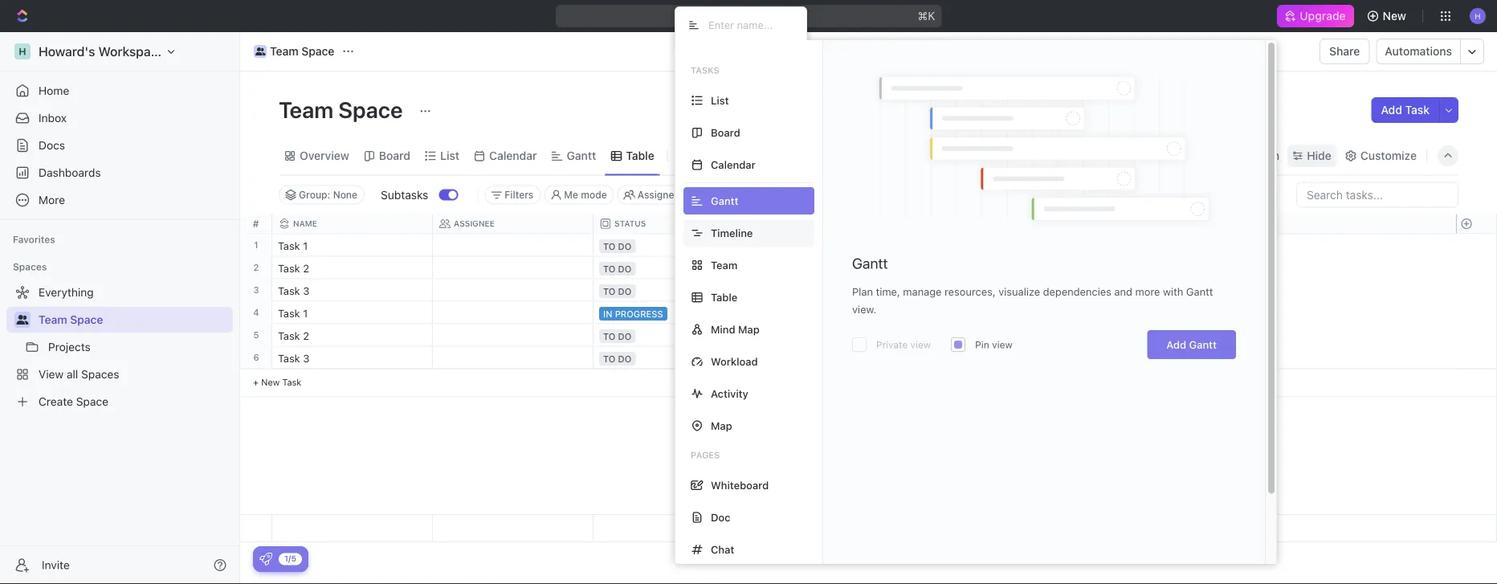Task type: vqa. For each thing, say whether or not it's contained in the screenshot.
tree in the Sidebar NAVIGATION
no



Task type: describe. For each thing, give the bounding box(es) containing it.
1 inside 1 2 3 4 5 6
[[254, 240, 259, 250]]

2 to do from the top
[[604, 264, 632, 274]]

home
[[39, 84, 69, 97]]

1 horizontal spatial team space link
[[250, 42, 339, 61]]

new button
[[1361, 3, 1417, 29]]

docs link
[[6, 133, 233, 158]]

2 do from the top
[[618, 264, 632, 274]]

5
[[254, 330, 259, 340]]

0 vertical spatial table
[[626, 149, 655, 162]]

1 vertical spatial table
[[711, 291, 738, 303]]

dashboards
[[39, 166, 101, 179]]

add task
[[1382, 103, 1430, 117]]

2 to do cell from the top
[[594, 257, 755, 278]]

1 for ‎task 1
[[303, 239, 308, 252]]

3 inside 1 2 3 4 5 6
[[253, 285, 259, 295]]

calendar link
[[486, 145, 537, 167]]

‎task 1
[[278, 239, 308, 252]]

0 vertical spatial list
[[711, 94, 729, 106]]

board link
[[376, 145, 411, 167]]

press space to select this row. row containing 4
[[240, 302, 272, 324]]

progress
[[615, 309, 664, 319]]

mind map
[[711, 323, 760, 336]]

more
[[1136, 286, 1161, 298]]

show closed
[[716, 189, 775, 201]]

press space to select this row. row containing ‎task 1
[[272, 234, 1076, 257]]

docs
[[39, 139, 65, 152]]

to do for second set priority icon from the bottom of the grid containing ‎task 1
[[604, 286, 632, 297]]

press space to select this row. row containing 3
[[240, 279, 272, 302]]

2 for ‎task
[[303, 262, 309, 274]]

2 set priority image from the top
[[913, 348, 937, 372]]

search...
[[736, 9, 782, 23]]

subtasks button
[[375, 182, 439, 208]]

to do cell for second set priority icon from the bottom of the grid containing ‎task 1
[[594, 279, 755, 301]]

manage
[[904, 286, 942, 298]]

list link
[[437, 145, 460, 167]]

row group containing 1 2 3 4 5 6
[[240, 234, 272, 397]]

in
[[604, 309, 613, 319]]

view button
[[675, 137, 727, 175]]

task 1
[[278, 307, 308, 319]]

1 set priority image from the top
[[913, 280, 937, 304]]

sidebar navigation
[[0, 32, 240, 584]]

task 3 for 1st set priority element from the bottom of the row group containing ‎task 1
[[278, 352, 310, 364]]

show
[[716, 189, 741, 201]]

press space to select this row. row containing 5
[[240, 324, 272, 347]]

2 horizontal spatial space
[[339, 96, 403, 123]]

row inside grid
[[272, 214, 1076, 234]]

set priority element inside press space to select this row. row
[[913, 325, 937, 349]]

space inside team space tree
[[70, 313, 103, 326]]

‎task for ‎task 1
[[278, 239, 300, 252]]

new task
[[261, 377, 302, 388]]

timeline
[[711, 227, 753, 239]]

0 vertical spatial team space
[[270, 45, 335, 58]]

search
[[1243, 149, 1280, 162]]

row group containing ‎task 1
[[272, 234, 1076, 397]]

assignees button
[[618, 185, 693, 205]]

1 to do from the top
[[604, 241, 632, 252]]

in progress cell
[[594, 302, 755, 323]]

to for second set priority icon from the bottom of the grid containing ‎task 1
[[604, 286, 616, 297]]

with
[[1164, 286, 1184, 298]]

activity
[[711, 388, 749, 400]]

pin
[[976, 339, 990, 350]]

private
[[877, 339, 908, 350]]

favorites
[[13, 234, 55, 245]]

1 set priority element from the top
[[913, 280, 937, 304]]

upgrade link
[[1278, 5, 1355, 27]]

user group image
[[255, 47, 265, 55]]

press space to select this row. row containing task 2
[[272, 324, 1076, 349]]

share button
[[1320, 39, 1371, 64]]

dashboards link
[[6, 160, 233, 186]]

to do for first set priority icon from the bottom
[[604, 354, 632, 364]]

onboarding checklist button image
[[260, 553, 272, 566]]

team down timeline
[[711, 259, 738, 271]]

6
[[253, 352, 259, 363]]

plan time, manage resources, visualize dependencies and more with gantt view.
[[853, 286, 1214, 315]]

private view
[[877, 339, 932, 350]]

team inside tree
[[39, 313, 67, 326]]

press space to select this row. row containing 6
[[240, 347, 272, 369]]

3 for first set priority icon from the bottom
[[303, 352, 310, 364]]

2 for 1
[[254, 262, 259, 273]]

add gantt
[[1167, 339, 1218, 351]]

automations
[[1386, 45, 1453, 58]]

press space to select this row. row containing ‎task 2
[[272, 257, 1076, 279]]

press space to select this row. row containing 1
[[240, 234, 272, 257]]

view for pin view
[[993, 339, 1013, 350]]

overview link
[[297, 145, 349, 167]]

share
[[1330, 45, 1361, 58]]

team right user group icon
[[270, 45, 299, 58]]

to for set priority image
[[604, 331, 616, 342]]

task inside button
[[1406, 103, 1430, 117]]

visualize
[[999, 286, 1041, 298]]

tasks
[[691, 65, 720, 76]]

list inside "link"
[[440, 149, 460, 162]]

favorites button
[[6, 230, 62, 249]]

view button
[[675, 145, 727, 167]]

add for add task
[[1382, 103, 1403, 117]]

grid containing ‎task 1
[[240, 214, 1498, 542]]

invite
[[42, 559, 70, 572]]

3 set priority element from the top
[[913, 348, 937, 372]]

to do for set priority image
[[604, 331, 632, 342]]

home link
[[6, 78, 233, 104]]



Task type: locate. For each thing, give the bounding box(es) containing it.
0 horizontal spatial space
[[70, 313, 103, 326]]

view right private
[[911, 339, 932, 350]]

add down with
[[1167, 339, 1187, 351]]

0 vertical spatial set priority image
[[913, 280, 937, 304]]

1 horizontal spatial table
[[711, 291, 738, 303]]

spaces
[[13, 261, 47, 272]]

5 to do from the top
[[604, 354, 632, 364]]

1 ‎task from the top
[[278, 239, 300, 252]]

0 vertical spatial new
[[1384, 9, 1407, 23]]

task 3
[[278, 284, 310, 297], [278, 352, 310, 364]]

2 set priority element from the top
[[913, 325, 937, 349]]

team space tree
[[6, 280, 233, 415]]

set priority image
[[913, 280, 937, 304], [913, 348, 937, 372]]

1 vertical spatial task 3
[[278, 352, 310, 364]]

0 vertical spatial task 3
[[278, 284, 310, 297]]

5 to from the top
[[604, 354, 616, 364]]

1 down #
[[254, 240, 259, 250]]

table up assignees button
[[626, 149, 655, 162]]

0 horizontal spatial hide
[[802, 189, 824, 201]]

inbox
[[39, 111, 67, 125]]

‎task
[[278, 239, 300, 252], [278, 262, 300, 274]]

task 3 down the 'task 2'
[[278, 352, 310, 364]]

view.
[[853, 303, 877, 315]]

new
[[1384, 9, 1407, 23], [261, 377, 280, 388]]

0 vertical spatial ‎task
[[278, 239, 300, 252]]

do for set priority element inside the press space to select this row. row
[[618, 331, 632, 342]]

1 vertical spatial add
[[1167, 339, 1187, 351]]

1
[[303, 239, 308, 252], [254, 240, 259, 250], [303, 307, 308, 319]]

1 2 3 4 5 6
[[253, 240, 259, 363]]

board
[[711, 127, 741, 139], [379, 149, 411, 162]]

4 to do cell from the top
[[594, 324, 755, 346]]

1 horizontal spatial view
[[993, 339, 1013, 350]]

2 for task
[[303, 329, 309, 342]]

add
[[1382, 103, 1403, 117], [1167, 339, 1187, 351]]

table up mind
[[711, 291, 738, 303]]

1 to from the top
[[604, 241, 616, 252]]

to
[[604, 241, 616, 252], [604, 264, 616, 274], [604, 286, 616, 297], [604, 331, 616, 342], [604, 354, 616, 364]]

2 left ‎task 2
[[254, 262, 259, 273]]

2 down ‎task 1
[[303, 262, 309, 274]]

1 horizontal spatial list
[[711, 94, 729, 106]]

1 vertical spatial team space
[[279, 96, 408, 123]]

1 view from the left
[[911, 339, 932, 350]]

table link
[[623, 145, 655, 167]]

1 vertical spatial team space link
[[39, 307, 230, 333]]

‎task for ‎task 2
[[278, 262, 300, 274]]

hide right search
[[1308, 149, 1332, 162]]

new for new task
[[261, 377, 280, 388]]

customize
[[1361, 149, 1418, 162]]

‎task up ‎task 2
[[278, 239, 300, 252]]

0 horizontal spatial new
[[261, 377, 280, 388]]

2 vertical spatial space
[[70, 313, 103, 326]]

assignees
[[638, 189, 685, 201]]

resources,
[[945, 286, 996, 298]]

0 horizontal spatial calendar
[[489, 149, 537, 162]]

to do cell
[[594, 234, 755, 256], [594, 257, 755, 278], [594, 279, 755, 301], [594, 324, 755, 346], [594, 347, 755, 368]]

closed
[[744, 189, 775, 201]]

add task button
[[1372, 97, 1440, 123]]

space
[[302, 45, 335, 58], [339, 96, 403, 123], [70, 313, 103, 326]]

pages
[[691, 450, 720, 460]]

2 view from the left
[[993, 339, 1013, 350]]

team space link inside tree
[[39, 307, 230, 333]]

‎task 2
[[278, 262, 309, 274]]

0 horizontal spatial board
[[379, 149, 411, 162]]

in progress
[[604, 309, 664, 319]]

list right board link
[[440, 149, 460, 162]]

1 for task 1
[[303, 307, 308, 319]]

3 to from the top
[[604, 286, 616, 297]]

show closed button
[[696, 185, 782, 205]]

3 to do cell from the top
[[594, 279, 755, 301]]

to do
[[604, 241, 632, 252], [604, 264, 632, 274], [604, 286, 632, 297], [604, 331, 632, 342], [604, 354, 632, 364]]

0 vertical spatial board
[[711, 127, 741, 139]]

overview
[[300, 149, 349, 162]]

1 horizontal spatial board
[[711, 127, 741, 139]]

⌘k
[[918, 9, 936, 23]]

grid
[[240, 214, 1498, 542]]

1 vertical spatial space
[[339, 96, 403, 123]]

1 vertical spatial map
[[711, 420, 733, 432]]

map
[[739, 323, 760, 336], [711, 420, 733, 432]]

team space inside tree
[[39, 313, 103, 326]]

3 do from the top
[[618, 286, 632, 297]]

to do cell for set priority image
[[594, 324, 755, 346]]

automations button
[[1378, 39, 1461, 63]]

1 vertical spatial board
[[379, 149, 411, 162]]

task 2
[[278, 329, 309, 342]]

0 horizontal spatial team space link
[[39, 307, 230, 333]]

set priority image right private
[[913, 348, 937, 372]]

2 down task 1
[[303, 329, 309, 342]]

onboarding checklist button element
[[260, 553, 272, 566]]

calendar up show
[[711, 159, 756, 171]]

team space
[[270, 45, 335, 58], [279, 96, 408, 123], [39, 313, 103, 326]]

hide inside button
[[802, 189, 824, 201]]

3 down the 'task 2'
[[303, 352, 310, 364]]

row
[[272, 214, 1076, 234]]

space up board link
[[339, 96, 403, 123]]

inbox link
[[6, 105, 233, 131]]

map down the activity
[[711, 420, 733, 432]]

task 3 for 1st set priority element from the top
[[278, 284, 310, 297]]

dependencies
[[1044, 286, 1112, 298]]

1 horizontal spatial new
[[1384, 9, 1407, 23]]

hide right closed
[[802, 189, 824, 201]]

to for first set priority icon from the bottom
[[604, 354, 616, 364]]

add inside button
[[1382, 103, 1403, 117]]

team space right user group image
[[39, 313, 103, 326]]

1 to do cell from the top
[[594, 234, 755, 256]]

3 down ‎task 2
[[303, 284, 310, 297]]

1 vertical spatial list
[[440, 149, 460, 162]]

subtasks
[[381, 188, 429, 201]]

1 task 3 from the top
[[278, 284, 310, 297]]

whiteboard
[[711, 479, 769, 491]]

4 to do from the top
[[604, 331, 632, 342]]

gantt
[[567, 149, 597, 162], [853, 255, 888, 272], [1187, 286, 1214, 298], [1190, 339, 1218, 351]]

pin view
[[976, 339, 1013, 350]]

board up the subtasks
[[379, 149, 411, 162]]

gantt link
[[564, 145, 597, 167]]

search button
[[1222, 145, 1285, 167]]

board up view
[[711, 127, 741, 139]]

set priority image right time,
[[913, 280, 937, 304]]

0 horizontal spatial add
[[1167, 339, 1187, 351]]

0 horizontal spatial view
[[911, 339, 932, 350]]

space right user group icon
[[302, 45, 335, 58]]

4 do from the top
[[618, 331, 632, 342]]

task 3 down ‎task 2
[[278, 284, 310, 297]]

Enter name... field
[[707, 18, 794, 32]]

1 up ‎task 2
[[303, 239, 308, 252]]

hide inside dropdown button
[[1308, 149, 1332, 162]]

1 horizontal spatial hide
[[1308, 149, 1332, 162]]

1/5
[[284, 554, 297, 563]]

0 horizontal spatial list
[[440, 149, 460, 162]]

4
[[253, 307, 259, 318]]

2 task 3 from the top
[[278, 352, 310, 364]]

and
[[1115, 286, 1133, 298]]

team space up overview
[[279, 96, 408, 123]]

press space to select this row. row containing task 1
[[272, 302, 1076, 324]]

set priority image
[[913, 325, 937, 349]]

do
[[618, 241, 632, 252], [618, 264, 632, 274], [618, 286, 632, 297], [618, 331, 632, 342], [618, 354, 632, 364]]

‎task down ‎task 1
[[278, 262, 300, 274]]

view for private view
[[911, 339, 932, 350]]

workload
[[711, 356, 758, 368]]

1 vertical spatial new
[[261, 377, 280, 388]]

1 up the 'task 2'
[[303, 307, 308, 319]]

1 vertical spatial ‎task
[[278, 262, 300, 274]]

team space link
[[250, 42, 339, 61], [39, 307, 230, 333]]

5 do from the top
[[618, 354, 632, 364]]

2 to from the top
[[604, 264, 616, 274]]

0 horizontal spatial table
[[626, 149, 655, 162]]

calendar
[[489, 149, 537, 162], [711, 159, 756, 171]]

new up automations
[[1384, 9, 1407, 23]]

0 vertical spatial map
[[739, 323, 760, 336]]

plan
[[853, 286, 874, 298]]

set priority element
[[913, 280, 937, 304], [913, 325, 937, 349], [913, 348, 937, 372]]

0 vertical spatial space
[[302, 45, 335, 58]]

3
[[303, 284, 310, 297], [253, 285, 259, 295], [303, 352, 310, 364]]

press space to select this row. row
[[240, 234, 272, 257], [272, 234, 1076, 257], [240, 257, 272, 279], [272, 257, 1076, 279], [240, 279, 272, 302], [272, 279, 1076, 304], [240, 302, 272, 324], [272, 302, 1076, 324], [240, 324, 272, 347], [272, 324, 1076, 349], [240, 347, 272, 369], [272, 347, 1076, 372], [272, 515, 1076, 542]]

1 vertical spatial hide
[[802, 189, 824, 201]]

3 to do from the top
[[604, 286, 632, 297]]

press space to select this row. row containing 2
[[240, 257, 272, 279]]

2 vertical spatial team space
[[39, 313, 103, 326]]

0 horizontal spatial map
[[711, 420, 733, 432]]

doc
[[711, 512, 731, 524]]

calendar right list "link"
[[489, 149, 537, 162]]

team space right user group icon
[[270, 45, 335, 58]]

user group image
[[16, 315, 29, 325]]

2 inside 1 2 3 4 5 6
[[254, 262, 259, 273]]

0 vertical spatial add
[[1382, 103, 1403, 117]]

1 horizontal spatial calendar
[[711, 159, 756, 171]]

view
[[911, 339, 932, 350], [993, 339, 1013, 350]]

hide button
[[796, 185, 830, 205]]

1 vertical spatial set priority image
[[913, 348, 937, 372]]

Search tasks... text field
[[1298, 183, 1459, 207]]

new down the 'task 2'
[[261, 377, 280, 388]]

map right mind
[[739, 323, 760, 336]]

list
[[711, 94, 729, 106], [440, 149, 460, 162]]

view right pin
[[993, 339, 1013, 350]]

2
[[303, 262, 309, 274], [254, 262, 259, 273], [303, 329, 309, 342]]

space right user group image
[[70, 313, 103, 326]]

mind
[[711, 323, 736, 336]]

do for 1st set priority element from the top
[[618, 286, 632, 297]]

2 ‎task from the top
[[278, 262, 300, 274]]

do for 1st set priority element from the bottom of the row group containing ‎task 1
[[618, 354, 632, 364]]

to do cell for first set priority icon from the bottom
[[594, 347, 755, 368]]

1 horizontal spatial map
[[739, 323, 760, 336]]

3 up the 4
[[253, 285, 259, 295]]

1 horizontal spatial space
[[302, 45, 335, 58]]

list down "tasks"
[[711, 94, 729, 106]]

3 for second set priority icon from the bottom of the grid containing ‎task 1
[[303, 284, 310, 297]]

gantt inside plan time, manage resources, visualize dependencies and more with gantt view.
[[1187, 286, 1214, 298]]

5 to do cell from the top
[[594, 347, 755, 368]]

team
[[270, 45, 299, 58], [279, 96, 334, 123], [711, 259, 738, 271], [39, 313, 67, 326]]

team right user group image
[[39, 313, 67, 326]]

row group
[[240, 234, 272, 397], [272, 234, 1076, 397], [1457, 234, 1497, 397], [1457, 515, 1497, 542]]

#
[[253, 218, 259, 229]]

new inside button
[[1384, 9, 1407, 23]]

add up customize at the top right of the page
[[1382, 103, 1403, 117]]

new inside grid
[[261, 377, 280, 388]]

0 vertical spatial hide
[[1308, 149, 1332, 162]]

table
[[626, 149, 655, 162], [711, 291, 738, 303]]

new for new
[[1384, 9, 1407, 23]]

cell
[[433, 234, 594, 256], [755, 234, 915, 256], [915, 234, 1076, 256], [433, 257, 594, 278], [755, 257, 915, 278], [915, 257, 1076, 278], [433, 279, 594, 301], [755, 279, 915, 301], [433, 302, 594, 323], [755, 302, 915, 323], [915, 302, 1076, 323], [433, 324, 594, 346], [755, 324, 915, 346], [433, 347, 594, 368], [755, 347, 915, 368], [915, 515, 1076, 542]]

1 do from the top
[[618, 241, 632, 252]]

team up overview link
[[279, 96, 334, 123]]

hide button
[[1288, 145, 1337, 167]]

4 to from the top
[[604, 331, 616, 342]]

upgrade
[[1301, 9, 1347, 23]]

time,
[[876, 286, 901, 298]]

1 horizontal spatial add
[[1382, 103, 1403, 117]]

0 vertical spatial team space link
[[250, 42, 339, 61]]

view
[[696, 149, 722, 162]]

chat
[[711, 544, 735, 556]]

customize button
[[1340, 145, 1422, 167]]

hide
[[1308, 149, 1332, 162], [802, 189, 824, 201]]

add for add gantt
[[1167, 339, 1187, 351]]



